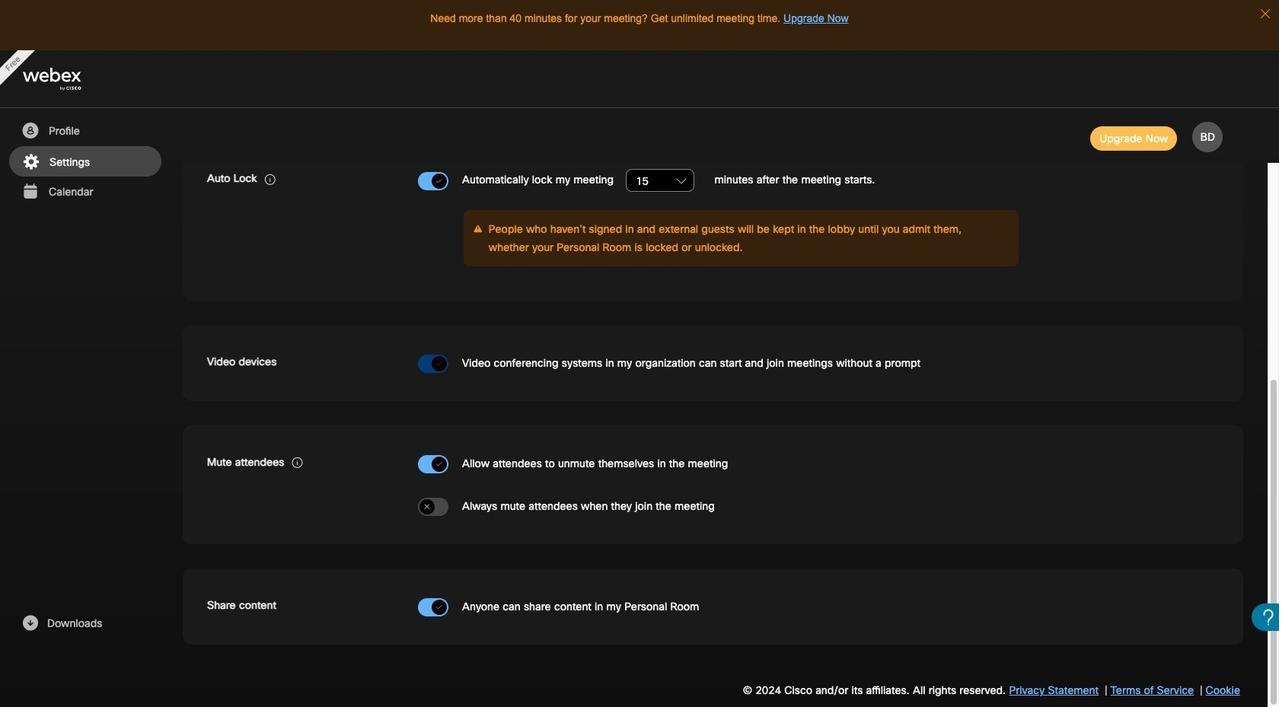 Task type: locate. For each thing, give the bounding box(es) containing it.
mds check_bold image
[[436, 176, 443, 186], [436, 359, 443, 369], [436, 460, 443, 470], [436, 603, 443, 613]]

banner
[[0, 50, 1280, 108]]

3 mds check_bold image from the top
[[436, 460, 443, 470]]

cisco webex image
[[23, 68, 114, 91]]

mds meetings_filled image
[[21, 183, 40, 201]]

mds cancel_bold image
[[423, 503, 431, 513]]

settings element
[[0, 0, 1280, 708]]



Task type: vqa. For each thing, say whether or not it's contained in the screenshot.
top tab list
no



Task type: describe. For each thing, give the bounding box(es) containing it.
4 mds check_bold image from the top
[[436, 603, 443, 613]]

mds content download_filled image
[[21, 615, 40, 633]]

mds settings_filled image
[[21, 153, 40, 171]]

mds people circle_filled image
[[21, 122, 40, 140]]

2 mds check_bold image from the top
[[436, 359, 443, 369]]

1 mds check_bold image from the top
[[436, 176, 443, 186]]



